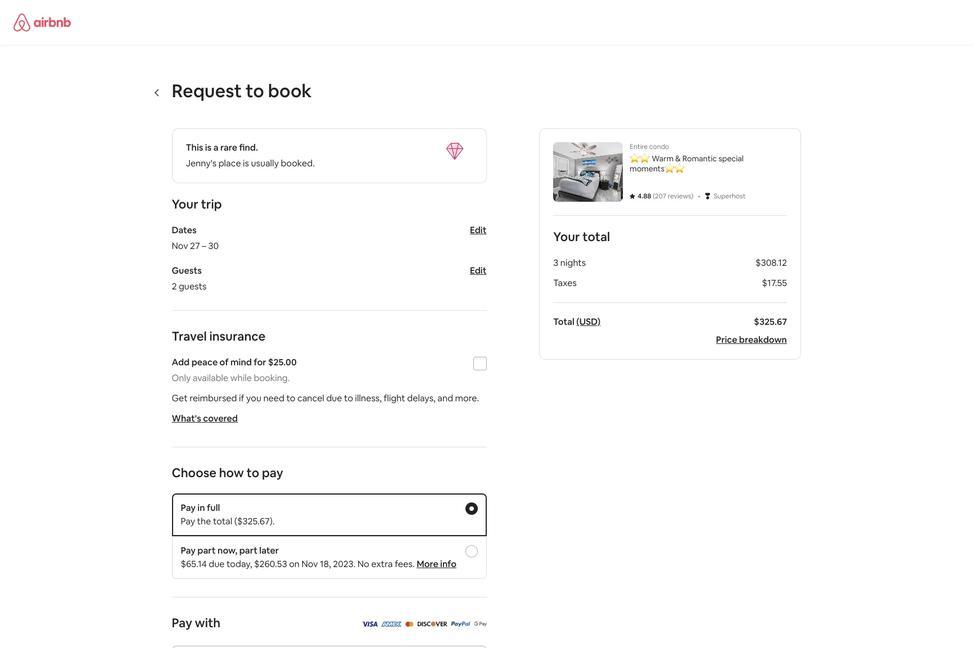 Task type: vqa. For each thing, say whether or not it's contained in the screenshot.
the right homes
no



Task type: describe. For each thing, give the bounding box(es) containing it.
price
[[716, 334, 737, 346]]

$65.14
[[181, 558, 207, 570]]

dates nov 27 – 30
[[172, 224, 219, 252]]

pay for part
[[181, 545, 196, 557]]

guests
[[172, 265, 202, 277]]

choose
[[172, 465, 216, 481]]

if
[[239, 392, 244, 404]]

30
[[208, 240, 219, 252]]

a
[[213, 142, 218, 153]]

3
[[553, 257, 558, 269]]

&
[[675, 153, 681, 164]]

price breakdown
[[716, 334, 787, 346]]

guests
[[179, 281, 207, 292]]

your for your trip
[[172, 196, 198, 212]]

($325.67).
[[234, 516, 275, 527]]

and
[[438, 392, 453, 404]]

travel insurance
[[172, 328, 266, 344]]

3 nights
[[553, 257, 586, 269]]

add
[[172, 356, 190, 368]]

pay part now, part later $65.14 due today,  $260.53 on nov 18, 2023. no extra fees. more info
[[181, 545, 457, 570]]

due inside pay part now, part later $65.14 due today,  $260.53 on nov 18, 2023. no extra fees. more info
[[209, 558, 225, 570]]

you
[[246, 392, 261, 404]]

book
[[268, 79, 312, 102]]

condo
[[649, 142, 669, 151]]

27
[[190, 240, 200, 252]]

illness,
[[355, 392, 382, 404]]

how
[[219, 465, 244, 481]]

to left pay
[[247, 465, 259, 481]]

2 google pay image from the top
[[474, 622, 487, 627]]

$260.53
[[254, 558, 287, 570]]

special
[[718, 153, 743, 164]]

mind
[[230, 356, 252, 368]]

this is a rare find. jenny's place is usually booked.
[[186, 142, 315, 169]]

trip
[[201, 196, 222, 212]]

warm
[[652, 153, 673, 164]]

2
[[172, 281, 177, 292]]

request
[[172, 79, 242, 102]]

what's covered
[[172, 413, 238, 424]]

(usd)
[[576, 316, 600, 328]]

207
[[655, 192, 666, 201]]

(
[[653, 192, 655, 201]]

full
[[207, 502, 220, 514]]

4.88
[[637, 192, 651, 201]]

usually
[[251, 157, 279, 169]]

2 discover card image from the top
[[417, 622, 448, 627]]

pay
[[262, 465, 283, 481]]

only
[[172, 372, 191, 384]]

mastercard image
[[405, 622, 414, 627]]

nov inside pay part now, part later $65.14 due today,  $260.53 on nov 18, 2023. no extra fees. more info
[[302, 558, 318, 570]]

taxes
[[553, 277, 577, 289]]

nov inside dates nov 27 – 30
[[172, 240, 188, 252]]

pay for in
[[181, 502, 196, 514]]

0 vertical spatial due
[[326, 392, 342, 404]]

what's covered button
[[172, 413, 238, 424]]

pay left the
[[181, 516, 195, 527]]

more
[[417, 558, 438, 570]]

edit button for dates nov 27 – 30
[[470, 224, 487, 236]]

2023.
[[333, 558, 356, 570]]

the
[[197, 516, 211, 527]]

reviews
[[668, 192, 691, 201]]

total (usd)
[[553, 316, 600, 328]]

cancel
[[297, 392, 324, 404]]

fees.
[[395, 558, 415, 570]]

available
[[193, 372, 228, 384]]

1 paypal image from the top
[[451, 618, 471, 630]]

your for your total
[[553, 229, 580, 245]]

$325.67
[[754, 316, 787, 328]]

2 part from the left
[[239, 545, 257, 557]]

place
[[218, 157, 241, 169]]

info
[[440, 558, 457, 570]]

18,
[[320, 558, 331, 570]]

booking.
[[254, 372, 290, 384]]

nights
[[560, 257, 586, 269]]

$308.12
[[755, 257, 787, 269]]

today,
[[227, 558, 252, 570]]

⭐️⭐️
[[630, 153, 650, 164]]

now,
[[218, 545, 237, 557]]

back image
[[153, 88, 162, 97]]

guests 2 guests
[[172, 265, 207, 292]]

to left book
[[246, 79, 264, 102]]



Task type: locate. For each thing, give the bounding box(es) containing it.
pay with
[[172, 615, 221, 631]]

1 edit button from the top
[[470, 224, 487, 236]]

4.88 ( 207 reviews )
[[637, 192, 693, 201]]

discover card image
[[417, 618, 448, 630], [417, 622, 448, 627]]

paypal image right mastercard icon
[[451, 622, 471, 627]]

visa card image
[[362, 618, 378, 630]]

)
[[691, 192, 693, 201]]

1 google pay image from the top
[[474, 618, 487, 630]]

get
[[172, 392, 188, 404]]

1 part from the left
[[198, 545, 216, 557]]

to
[[246, 79, 264, 102], [286, 392, 295, 404], [344, 392, 353, 404], [247, 465, 259, 481]]

1 edit from the top
[[470, 224, 487, 236]]

your
[[172, 196, 198, 212], [553, 229, 580, 245]]

0 horizontal spatial due
[[209, 558, 225, 570]]

edit button
[[470, 224, 487, 236], [470, 265, 487, 277]]

paypal image right mastercard image on the left
[[451, 618, 471, 630]]

flight
[[384, 392, 405, 404]]

is
[[205, 142, 212, 153], [243, 157, 249, 169]]

entire
[[630, 142, 648, 151]]

due down "now,"
[[209, 558, 225, 570]]

edit for guests 2 guests
[[470, 265, 487, 277]]

extra
[[371, 558, 393, 570]]

moments⭐️⭐️
[[630, 164, 684, 174]]

need
[[263, 392, 284, 404]]

1 vertical spatial edit button
[[470, 265, 487, 277]]

google pay image
[[474, 618, 487, 630], [474, 622, 487, 627]]

1 horizontal spatial total
[[582, 229, 610, 245]]

1 vertical spatial nov
[[302, 558, 318, 570]]

1 discover card image from the top
[[417, 618, 448, 630]]

total down full
[[213, 516, 232, 527]]

total up the nights
[[582, 229, 610, 245]]

part up $65.14
[[198, 545, 216, 557]]

1 vertical spatial total
[[213, 516, 232, 527]]

0 horizontal spatial nov
[[172, 240, 188, 252]]

your total
[[553, 229, 610, 245]]

with
[[195, 615, 221, 631]]

pay inside pay part now, part later $65.14 due today,  $260.53 on nov 18, 2023. no extra fees. more info
[[181, 545, 196, 557]]

2 edit from the top
[[470, 265, 487, 277]]

0 vertical spatial your
[[172, 196, 198, 212]]

mastercard image
[[405, 618, 414, 630]]

choose how to pay
[[172, 465, 283, 481]]

paypal image
[[451, 618, 471, 630], [451, 622, 471, 627]]

discover card image right mastercard icon
[[417, 622, 448, 627]]

insurance
[[209, 328, 266, 344]]

pay in full pay the total ($325.67).
[[181, 502, 275, 527]]

part up today,
[[239, 545, 257, 557]]

entire condo ⭐️⭐️ warm &  romantic special moments⭐️⭐️
[[630, 142, 743, 174]]

0 vertical spatial edit
[[470, 224, 487, 236]]

1 horizontal spatial nov
[[302, 558, 318, 570]]

your up 3 nights
[[553, 229, 580, 245]]

discover card image right mastercard image on the left
[[417, 618, 448, 630]]

1 horizontal spatial your
[[553, 229, 580, 245]]

1 vertical spatial edit
[[470, 265, 487, 277]]

0 vertical spatial total
[[582, 229, 610, 245]]

1 horizontal spatial part
[[239, 545, 257, 557]]

edit button for guests 2 guests
[[470, 265, 487, 277]]

nov right on
[[302, 558, 318, 570]]

1 vertical spatial your
[[553, 229, 580, 245]]

is down "find."
[[243, 157, 249, 169]]

romantic
[[682, 153, 717, 164]]

travel
[[172, 328, 207, 344]]

delays,
[[407, 392, 436, 404]]

peace
[[192, 356, 218, 368]]

None radio
[[465, 503, 478, 515]]

–
[[202, 240, 206, 252]]

this
[[186, 142, 203, 153]]

0 horizontal spatial is
[[205, 142, 212, 153]]

0 vertical spatial edit button
[[470, 224, 487, 236]]

pay
[[181, 502, 196, 514], [181, 516, 195, 527], [181, 545, 196, 557], [172, 615, 192, 631]]

1 horizontal spatial is
[[243, 157, 249, 169]]

your trip
[[172, 196, 222, 212]]

nov left 27
[[172, 240, 188, 252]]

in
[[198, 502, 205, 514]]

0 vertical spatial is
[[205, 142, 212, 153]]

to left illness,
[[344, 392, 353, 404]]

price breakdown button
[[716, 334, 787, 346]]

rare
[[220, 142, 237, 153]]

due
[[326, 392, 342, 404], [209, 558, 225, 570]]

1 vertical spatial due
[[209, 558, 225, 570]]

of
[[220, 356, 229, 368]]

pay up $65.14
[[181, 545, 196, 557]]

your up dates
[[172, 196, 198, 212]]

booked.
[[281, 157, 315, 169]]

american express card image
[[381, 622, 402, 627]]

add peace of mind for $25.00 only available while booking.
[[172, 356, 297, 384]]

find.
[[239, 142, 258, 153]]

request to book
[[172, 79, 312, 102]]

0 horizontal spatial your
[[172, 196, 198, 212]]

total inside pay in full pay the total ($325.67).
[[213, 516, 232, 527]]

later
[[259, 545, 279, 557]]

more.
[[455, 392, 479, 404]]

due right cancel
[[326, 392, 342, 404]]

part
[[198, 545, 216, 557], [239, 545, 257, 557]]

0 horizontal spatial total
[[213, 516, 232, 527]]

1 horizontal spatial due
[[326, 392, 342, 404]]

edit for dates nov 27 – 30
[[470, 224, 487, 236]]

pay left in
[[181, 502, 196, 514]]

american express card image
[[381, 618, 402, 630]]

(usd) button
[[576, 316, 600, 328]]

dates
[[172, 224, 197, 236]]

breakdown
[[739, 334, 787, 346]]

jenny's
[[186, 157, 217, 169]]

visa card image
[[362, 622, 378, 627]]

1 vertical spatial is
[[243, 157, 249, 169]]

more info button
[[417, 558, 457, 570]]

2 edit button from the top
[[470, 265, 487, 277]]

no
[[358, 558, 369, 570]]

pay left with
[[172, 615, 192, 631]]

edit
[[470, 224, 487, 236], [470, 265, 487, 277]]

2 paypal image from the top
[[451, 622, 471, 627]]

$17.55
[[762, 277, 787, 289]]

is left a
[[205, 142, 212, 153]]

0 horizontal spatial part
[[198, 545, 216, 557]]

nov
[[172, 240, 188, 252], [302, 558, 318, 570]]

on
[[289, 558, 300, 570]]

pay for with
[[172, 615, 192, 631]]

None radio
[[465, 545, 478, 558]]

•
[[698, 190, 700, 202]]

0 vertical spatial nov
[[172, 240, 188, 252]]

get reimbursed if you need to cancel due to illness, flight delays, and more.
[[172, 392, 479, 404]]

to right need
[[286, 392, 295, 404]]

$25.00
[[268, 356, 297, 368]]

reimbursed
[[190, 392, 237, 404]]



